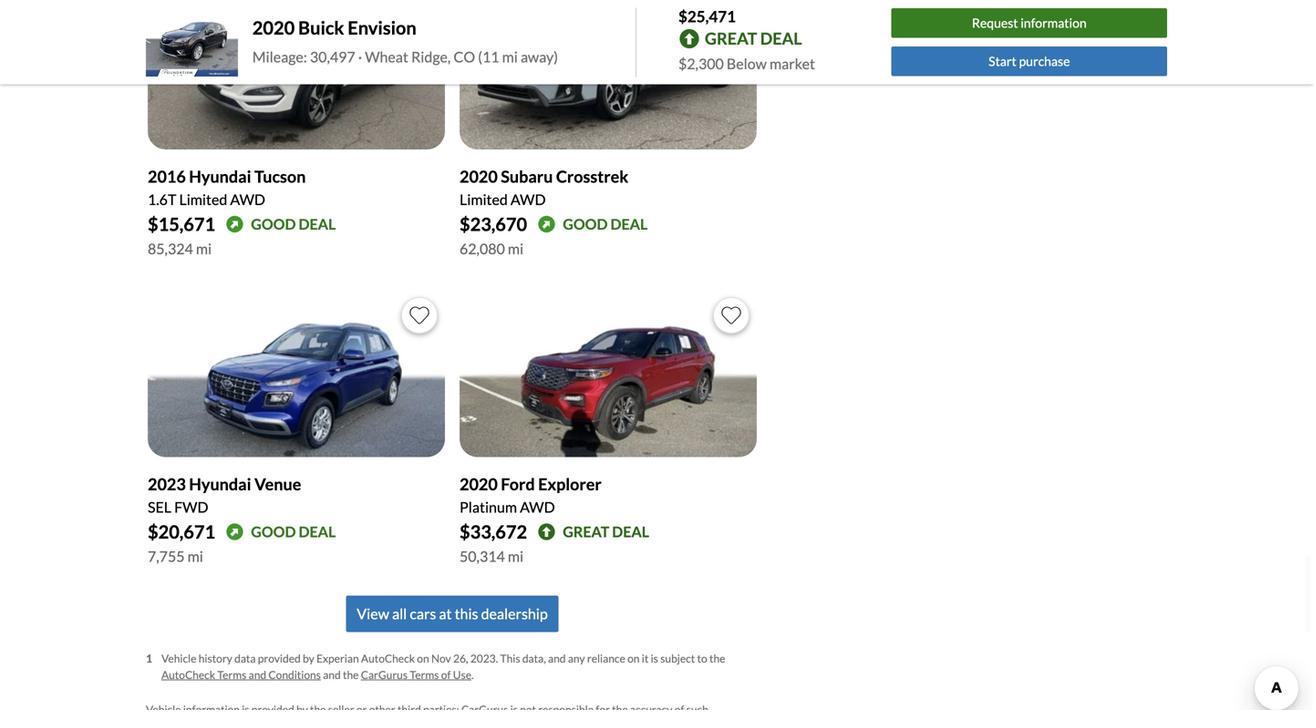 Task type: locate. For each thing, give the bounding box(es) containing it.
2020 ford explorer platinum awd
[[460, 474, 602, 516]]

1 horizontal spatial terms
[[410, 669, 439, 682]]

hyundai inside 2023 hyundai venue sel fwd
[[189, 474, 251, 494]]

mileage:
[[252, 48, 307, 66]]

hyundai inside 2016 hyundai tucson 1.6t limited awd
[[189, 167, 251, 187]]

2 vertical spatial 2020
[[460, 474, 498, 494]]

0 horizontal spatial limited
[[179, 191, 227, 209]]

history
[[199, 652, 232, 665]]

$2,300
[[679, 55, 724, 73]]

1 vertical spatial hyundai
[[189, 474, 251, 494]]

2020 up mileage:
[[252, 17, 295, 39]]

mi for $33,672
[[508, 548, 524, 566]]

good deal
[[251, 215, 336, 233], [563, 215, 648, 233], [251, 523, 336, 541]]

this
[[500, 652, 520, 665]]

below
[[727, 55, 767, 73]]

good
[[251, 215, 296, 233], [563, 215, 608, 233], [251, 523, 296, 541]]

and down data
[[249, 669, 266, 682]]

good deal down venue
[[251, 523, 336, 541]]

co
[[454, 48, 475, 66]]

0 horizontal spatial the
[[343, 669, 359, 682]]

good down 'crosstrek'
[[563, 215, 608, 233]]

good deal image
[[226, 216, 244, 233], [538, 216, 556, 233]]

experian
[[316, 652, 359, 665]]

and down 'experian'
[[323, 669, 341, 682]]

2020 subaru crosstrek limited awd
[[460, 167, 628, 209]]

hyundai for $20,671
[[189, 474, 251, 494]]

1 horizontal spatial on
[[628, 652, 640, 665]]

limited up $23,670
[[460, 191, 508, 209]]

1 horizontal spatial and
[[323, 669, 341, 682]]

mi down '$33,672'
[[508, 548, 524, 566]]

$33,672
[[460, 521, 527, 543]]

terms down data
[[217, 669, 247, 682]]

2020 buick envision image
[[146, 8, 238, 77]]

deal down the tucson
[[299, 215, 336, 233]]

limited inside 2016 hyundai tucson 1.6t limited awd
[[179, 191, 227, 209]]

autocheck down vehicle
[[161, 669, 215, 682]]

0 horizontal spatial autocheck
[[161, 669, 215, 682]]

awd up great deal icon
[[520, 498, 555, 516]]

reliance
[[587, 652, 625, 665]]

good deal down 'crosstrek'
[[563, 215, 648, 233]]

awd for $33,672
[[520, 498, 555, 516]]

mi down $20,671
[[187, 548, 203, 566]]

0 vertical spatial 2020
[[252, 17, 295, 39]]

hyundai right 2016
[[189, 167, 251, 187]]

terms
[[217, 669, 247, 682], [410, 669, 439, 682]]

2 limited from the left
[[460, 191, 508, 209]]

good deal image down 2020 subaru crosstrek limited awd
[[538, 216, 556, 233]]

good deal image down 2016 hyundai tucson 1.6t limited awd
[[226, 216, 244, 233]]

2020 for subaru
[[460, 167, 498, 187]]

conditions
[[269, 669, 321, 682]]

cars
[[410, 605, 436, 623]]

1 vehicle history data provided by experian autocheck on nov 26, 2023. this data, and any reliance on it is subject to the autocheck terms and conditions and the cargurus terms of use .
[[146, 652, 725, 682]]

sel
[[148, 498, 171, 516]]

good deal for $15,671
[[251, 215, 336, 233]]

dealership
[[481, 605, 548, 623]]

good deal image for $23,670
[[538, 216, 556, 233]]

at
[[439, 605, 452, 623]]

buick
[[298, 17, 344, 39]]

autocheck up cargurus
[[361, 652, 415, 665]]

deal
[[299, 215, 336, 233], [611, 215, 648, 233], [299, 523, 336, 541], [612, 523, 649, 541]]

awd inside 2016 hyundai tucson 1.6t limited awd
[[230, 191, 265, 209]]

deal down 'crosstrek'
[[611, 215, 648, 233]]

awd down the tucson
[[230, 191, 265, 209]]

85,324 mi
[[148, 240, 212, 258]]

0 horizontal spatial good deal image
[[226, 216, 244, 233]]

start
[[989, 53, 1017, 69]]

0 vertical spatial hyundai
[[189, 167, 251, 187]]

deal right great
[[612, 523, 649, 541]]

on up cargurus terms of use link in the left of the page
[[417, 652, 429, 665]]

2 terms from the left
[[410, 669, 439, 682]]

nov
[[431, 652, 451, 665]]

1 good deal image from the left
[[226, 216, 244, 233]]

1 horizontal spatial autocheck
[[361, 652, 415, 665]]

2020
[[252, 17, 295, 39], [460, 167, 498, 187], [460, 474, 498, 494]]

mi
[[502, 48, 518, 66], [196, 240, 212, 258], [508, 240, 524, 258], [187, 548, 203, 566], [508, 548, 524, 566]]

autocheck
[[361, 652, 415, 665], [161, 669, 215, 682]]

to
[[697, 652, 707, 665]]

1.6t
[[148, 191, 176, 209]]

good down the tucson
[[251, 215, 296, 233]]

7,755
[[148, 548, 185, 566]]

hyundai up fwd
[[189, 474, 251, 494]]

cargurus
[[361, 669, 408, 682]]

on left "it"
[[628, 652, 640, 665]]

the right to
[[710, 652, 725, 665]]

0 horizontal spatial on
[[417, 652, 429, 665]]

2 hyundai from the top
[[189, 474, 251, 494]]

good deal down the tucson
[[251, 215, 336, 233]]

view all cars at this dealership
[[357, 605, 548, 623]]

2020 inside 2020 subaru crosstrek limited awd
[[460, 167, 498, 187]]

1 horizontal spatial limited
[[460, 191, 508, 209]]

limited
[[179, 191, 227, 209], [460, 191, 508, 209]]

0 vertical spatial autocheck
[[361, 652, 415, 665]]

hyundai
[[189, 167, 251, 187], [189, 474, 251, 494]]

deal for $20,671
[[299, 523, 336, 541]]

2020 for ford
[[460, 474, 498, 494]]

limited up $15,671
[[179, 191, 227, 209]]

1 horizontal spatial good deal image
[[538, 216, 556, 233]]

all
[[392, 605, 407, 623]]

awd inside 2020 subaru crosstrek limited awd
[[511, 191, 546, 209]]

mi for $20,671
[[187, 548, 203, 566]]

terms left of
[[410, 669, 439, 682]]

2020 up 'platinum'
[[460, 474, 498, 494]]

2020 inside 2020 buick envision mileage: 30,497 · wheat ridge, co (11 mi away)
[[252, 17, 295, 39]]

$25,471
[[679, 7, 736, 26]]

good right good deal icon
[[251, 523, 296, 541]]

30,497
[[310, 48, 355, 66]]

by
[[303, 652, 314, 665]]

and
[[548, 652, 566, 665], [249, 669, 266, 682], [323, 669, 341, 682]]

1 vertical spatial 2020
[[460, 167, 498, 187]]

85,324
[[148, 240, 193, 258]]

and left any
[[548, 652, 566, 665]]

2023
[[148, 474, 186, 494]]

cargurus terms of use link
[[361, 669, 471, 682]]

mi down $23,670
[[508, 240, 524, 258]]

mi inside 2020 buick envision mileage: 30,497 · wheat ridge, co (11 mi away)
[[502, 48, 518, 66]]

1 limited from the left
[[179, 191, 227, 209]]

0 horizontal spatial and
[[249, 669, 266, 682]]

the down 'experian'
[[343, 669, 359, 682]]

ridge,
[[411, 48, 451, 66]]

0 horizontal spatial terms
[[217, 669, 247, 682]]

awd inside 2020 ford explorer platinum awd
[[520, 498, 555, 516]]

wheat
[[365, 48, 408, 66]]

request information
[[972, 15, 1087, 31]]

1 vertical spatial autocheck
[[161, 669, 215, 682]]

1 hyundai from the top
[[189, 167, 251, 187]]

good for $23,670
[[563, 215, 608, 233]]

awd
[[230, 191, 265, 209], [511, 191, 546, 209], [520, 498, 555, 516]]

data,
[[522, 652, 546, 665]]

deal for $33,672
[[612, 523, 649, 541]]

subaru
[[501, 167, 553, 187]]

2016 hyundai tucson 1.6t limited awd
[[148, 167, 306, 209]]

on
[[417, 652, 429, 665], [628, 652, 640, 665]]

crosstrek
[[556, 167, 628, 187]]

envision
[[348, 17, 417, 39]]

2023 hyundai venue sel fwd
[[148, 474, 301, 516]]

deal down venue
[[299, 523, 336, 541]]

mi right "(11"
[[502, 48, 518, 66]]

1 horizontal spatial the
[[710, 652, 725, 665]]

2 good deal image from the left
[[538, 216, 556, 233]]

2020 left subaru
[[460, 167, 498, 187]]

mi down $15,671
[[196, 240, 212, 258]]

awd down subaru
[[511, 191, 546, 209]]

hyundai for $15,671
[[189, 167, 251, 187]]

data
[[235, 652, 256, 665]]

2020 inside 2020 ford explorer platinum awd
[[460, 474, 498, 494]]

start purchase
[[989, 53, 1070, 69]]



Task type: vqa. For each thing, say whether or not it's contained in the screenshot.
the was in the , A Browser Extension That Helps Users Save Money When Shopping Online While Also Generating Donations To The Users' Favorite Charity.  Prior To Starting Give Freely, Mr. Kaufer Co-Founded And Was Ceo Of Tripadvisor For 22 Years, And Served On The Company'S Board Of Directors. He Also Served For 10 Years On The Board Of Directors For Glassdoor, Prior To Its Acquisition.  He Currently Serves On The Board Of The Neuroendocrine Tumor Research Foundation, A Non-Profit Based In Boston. Mr. Kaufer Holds A Bachelor Of Arts In Computer Science From Harvard University.
no



Task type: describe. For each thing, give the bounding box(es) containing it.
7,755 mi
[[148, 548, 203, 566]]

request information button
[[892, 8, 1167, 38]]

provided
[[258, 652, 301, 665]]

subject
[[660, 652, 695, 665]]

1 terms from the left
[[217, 669, 247, 682]]

this
[[455, 605, 478, 623]]

market
[[770, 55, 815, 73]]

·
[[358, 48, 362, 66]]

start purchase button
[[892, 46, 1167, 76]]

$20,671
[[148, 521, 215, 543]]

$15,671
[[148, 214, 215, 235]]

good for $20,671
[[251, 523, 296, 541]]

2020 ford explorer image
[[460, 290, 757, 457]]

(11
[[478, 48, 499, 66]]

62,080 mi
[[460, 240, 524, 258]]

mi for $15,671
[[196, 240, 212, 258]]

2020 for buick
[[252, 17, 295, 39]]

deal for $23,670
[[611, 215, 648, 233]]

great
[[705, 28, 757, 49]]

it
[[642, 652, 649, 665]]

away)
[[521, 48, 558, 66]]

any
[[568, 652, 585, 665]]

great deal
[[563, 523, 649, 541]]

is
[[651, 652, 658, 665]]

2016 hyundai tucson image
[[148, 0, 445, 150]]

50,314 mi
[[460, 548, 524, 566]]

62,080
[[460, 240, 505, 258]]

great deal image
[[538, 523, 556, 541]]

request
[[972, 15, 1018, 31]]

1 vertical spatial the
[[343, 669, 359, 682]]

great deal
[[705, 28, 802, 49]]

2020 subaru crosstrek image
[[460, 0, 757, 150]]

2023.
[[470, 652, 498, 665]]

awd for $23,670
[[511, 191, 546, 209]]

$2,300 below market
[[679, 55, 815, 73]]

good deal image
[[226, 523, 244, 541]]

explorer
[[538, 474, 602, 494]]

purchase
[[1019, 53, 1070, 69]]

2016
[[148, 167, 186, 187]]

vehicle
[[161, 652, 196, 665]]

great
[[563, 523, 609, 541]]

$23,670
[[460, 214, 527, 235]]

deal
[[760, 28, 802, 49]]

2 on from the left
[[628, 652, 640, 665]]

good deal image for $15,671
[[226, 216, 244, 233]]

venue
[[254, 474, 301, 494]]

view
[[357, 605, 389, 623]]

2023 hyundai venue image
[[148, 290, 445, 457]]

fwd
[[174, 498, 208, 516]]

tucson
[[254, 167, 306, 187]]

deal for $15,671
[[299, 215, 336, 233]]

2020 buick envision mileage: 30,497 · wheat ridge, co (11 mi away)
[[252, 17, 558, 66]]

good deal for $20,671
[[251, 523, 336, 541]]

good for $15,671
[[251, 215, 296, 233]]

26,
[[453, 652, 468, 665]]

autocheck terms and conditions link
[[161, 669, 321, 682]]

ford
[[501, 474, 535, 494]]

2 horizontal spatial and
[[548, 652, 566, 665]]

mi for $23,670
[[508, 240, 524, 258]]

1
[[146, 652, 152, 665]]

view all cars at this dealership link
[[346, 596, 559, 633]]

information
[[1021, 15, 1087, 31]]

50,314
[[460, 548, 505, 566]]

0 vertical spatial the
[[710, 652, 725, 665]]

.
[[471, 669, 474, 682]]

good deal for $23,670
[[563, 215, 648, 233]]

1 on from the left
[[417, 652, 429, 665]]

use
[[453, 669, 471, 682]]

of
[[441, 669, 451, 682]]

platinum
[[460, 498, 517, 516]]

limited inside 2020 subaru crosstrek limited awd
[[460, 191, 508, 209]]



